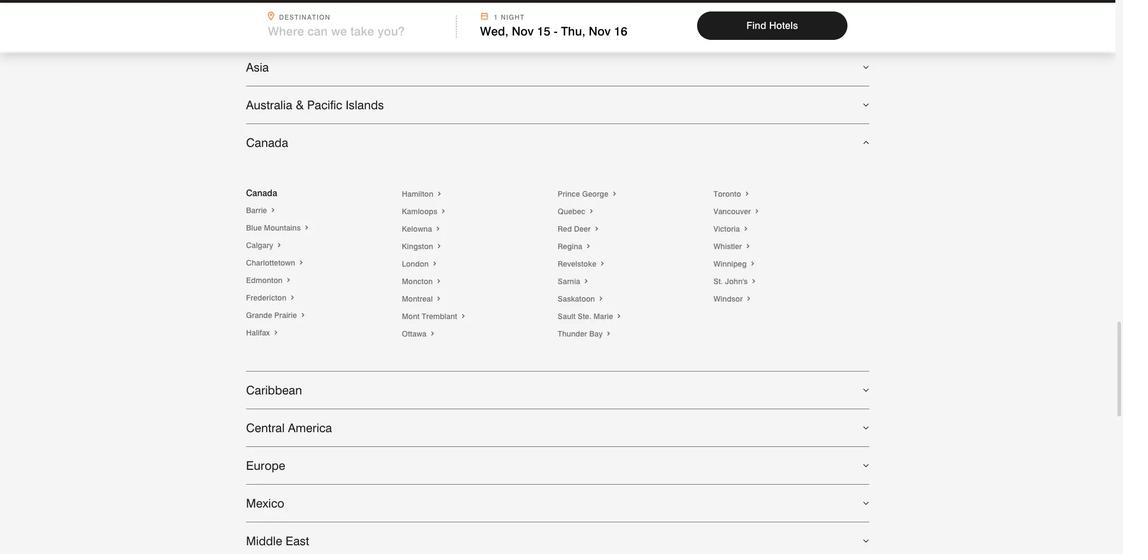 Task type: vqa. For each thing, say whether or not it's contained in the screenshot.
leftmost Availability
no



Task type: describe. For each thing, give the bounding box(es) containing it.
blue mountains link
[[246, 224, 311, 232]]

asia button
[[246, 49, 870, 86]]

montreal link
[[402, 295, 443, 304]]

fredericton link
[[246, 294, 296, 302]]

find
[[747, 20, 767, 31]]

grande prairie
[[246, 311, 299, 320]]

arrow right image for regina
[[585, 242, 592, 251]]

ottawa link
[[402, 330, 437, 339]]

arrow right image for barrie
[[269, 206, 277, 215]]

arrow right image for winnipeg
[[749, 260, 757, 269]]

sault
[[558, 312, 576, 321]]

mont
[[402, 312, 420, 321]]

st.
[[714, 277, 723, 286]]

prince george link
[[558, 190, 619, 199]]

arrow right image for saskatoon
[[597, 295, 605, 304]]

arrow right image for quebec
[[588, 207, 595, 216]]

windsor
[[714, 295, 745, 304]]

sault ste. marie
[[558, 312, 615, 321]]

-
[[554, 24, 558, 38]]

whistler link
[[714, 242, 752, 251]]

arrow right image for hamilton
[[436, 190, 443, 199]]

arrow right image for revelstoke
[[599, 260, 606, 269]]

1 nov from the left
[[512, 24, 534, 38]]

arrow right image for prince george
[[611, 190, 619, 199]]

arrow right image for sault ste. marie
[[615, 312, 623, 321]]

halifax link
[[246, 329, 280, 337]]

kingston
[[402, 242, 435, 251]]

london link
[[402, 260, 439, 269]]

arrow right image for montreal
[[435, 295, 443, 304]]

pacific
[[307, 98, 343, 112]]

kingston link
[[402, 242, 443, 251]]

east
[[286, 534, 309, 549]]

arrow right image for toronto
[[744, 190, 751, 199]]

hotels
[[769, 20, 798, 31]]

hamilton link
[[402, 190, 443, 199]]

europe button
[[246, 447, 870, 485]]

moncton link
[[402, 277, 443, 286]]

charlottetown link
[[246, 259, 305, 267]]

australia & pacific islands button
[[246, 86, 870, 124]]

thunder bay link
[[558, 330, 613, 339]]

arrow right image for halifax
[[272, 329, 280, 337]]

arrow right image for moncton
[[435, 277, 443, 286]]

prince george
[[558, 190, 611, 199]]

calgary
[[246, 241, 275, 250]]

kamloops link
[[402, 207, 447, 216]]

canada inside 'dropdown button'
[[246, 136, 288, 150]]

edmonton link
[[246, 276, 292, 285]]

toronto link
[[714, 190, 751, 199]]

mountains
[[264, 224, 301, 232]]

blue
[[246, 224, 262, 232]]

montreal
[[402, 295, 435, 304]]

1
[[494, 13, 499, 21]]

arrow right image for red deer
[[593, 225, 601, 234]]

hamilton
[[402, 190, 436, 199]]

revelstoke link
[[558, 260, 606, 269]]

barrie
[[246, 206, 269, 215]]

15
[[537, 24, 551, 38]]

none search field containing wed, nov 15 - thu, nov 16
[[0, 3, 1116, 53]]

winnipeg link
[[714, 260, 757, 269]]

george
[[582, 190, 609, 199]]

revelstoke
[[558, 260, 599, 269]]

quebec
[[558, 207, 588, 216]]

london
[[402, 260, 431, 269]]

&
[[296, 98, 304, 112]]

caribbean button
[[246, 372, 870, 409]]

sault ste. marie link
[[558, 312, 623, 321]]

arrow right image for fredericton
[[289, 294, 296, 302]]

arrow right image for kelowna
[[434, 225, 442, 234]]

bay
[[590, 330, 603, 339]]

arrow right image for whistler
[[745, 242, 752, 251]]

arrow right image for sarnia
[[583, 277, 590, 286]]

vancouver link
[[714, 207, 761, 216]]

mont tremblant
[[402, 312, 460, 321]]

arrow right image for vancouver
[[753, 207, 761, 216]]

ottawa
[[402, 330, 429, 339]]



Task type: locate. For each thing, give the bounding box(es) containing it.
find hotels
[[747, 20, 798, 31]]

Destination text field
[[268, 24, 435, 38]]

1 horizontal spatial nov
[[589, 24, 611, 38]]

16
[[614, 24, 628, 38]]

wed,
[[480, 24, 509, 38]]

halifax
[[246, 329, 272, 337]]

caribbean
[[246, 383, 302, 398]]

central
[[246, 421, 285, 435]]

europe
[[246, 459, 285, 473]]

thu,
[[561, 24, 586, 38]]

arrow right image for st. john's
[[750, 277, 758, 286]]

barrie link
[[246, 206, 277, 215]]

1 night wed, nov 15 - thu, nov 16
[[480, 13, 628, 38]]

st. john's
[[714, 277, 750, 286]]

toronto
[[714, 190, 744, 199]]

grande
[[246, 311, 272, 320]]

arrow right image for london
[[431, 260, 439, 269]]

red deer
[[558, 225, 593, 234]]

islands
[[346, 98, 384, 112]]

find hotels button
[[697, 11, 848, 40]]

america
[[288, 421, 332, 435]]

arrow right image for mont tremblant
[[460, 312, 467, 321]]

arrow right image for blue mountains
[[303, 224, 311, 232]]

canada down the australia
[[246, 136, 288, 150]]

whistler
[[714, 242, 745, 251]]

central america button
[[246, 410, 870, 447]]

arrow right image
[[744, 190, 751, 199], [440, 207, 447, 216], [753, 207, 761, 216], [434, 225, 442, 234], [742, 225, 750, 234], [431, 260, 439, 269], [749, 260, 757, 269], [435, 277, 443, 286], [750, 277, 758, 286], [289, 294, 296, 302], [435, 295, 443, 304], [597, 295, 605, 304], [460, 312, 467, 321], [272, 329, 280, 337]]

0 horizontal spatial nov
[[512, 24, 534, 38]]

arrow right image for ottawa
[[429, 330, 437, 339]]

thunder
[[558, 330, 587, 339]]

sarnia link
[[558, 277, 590, 286]]

red
[[558, 225, 572, 234]]

edmonton
[[246, 276, 285, 285]]

fredericton
[[246, 294, 289, 302]]

thunder bay
[[558, 330, 605, 339]]

2 nov from the left
[[589, 24, 611, 38]]

sarnia
[[558, 277, 583, 286]]

kamloops
[[402, 207, 440, 216]]

regina link
[[558, 242, 592, 251]]

night
[[501, 13, 525, 21]]

mexico button
[[246, 485, 870, 522]]

blue mountains
[[246, 224, 303, 232]]

middle east
[[246, 534, 309, 549]]

mexico
[[246, 497, 284, 511]]

destination field
[[268, 24, 450, 38]]

central america
[[246, 421, 332, 435]]

canada up barrie link
[[246, 188, 277, 199]]

1 canada from the top
[[246, 136, 288, 150]]

windsor link
[[714, 295, 753, 304]]

prairie
[[274, 311, 297, 320]]

arrow right image for calgary
[[275, 241, 283, 250]]

arrow right image for edmonton
[[285, 276, 292, 285]]

tremblant
[[422, 312, 457, 321]]

victoria
[[714, 225, 742, 234]]

middle
[[246, 534, 282, 549]]

moncton
[[402, 277, 435, 286]]

nov left 16 on the top right of the page
[[589, 24, 611, 38]]

0 vertical spatial canada
[[246, 136, 288, 150]]

arrow right image for windsor
[[745, 295, 753, 304]]

prince
[[558, 190, 580, 199]]

saskatoon link
[[558, 295, 605, 304]]

mont tremblant link
[[402, 312, 467, 321]]

arrow right image for thunder bay
[[605, 330, 613, 339]]

nov
[[512, 24, 534, 38], [589, 24, 611, 38]]

arrow right image for kamloops
[[440, 207, 447, 216]]

deer
[[574, 225, 591, 234]]

arrow right image for victoria
[[742, 225, 750, 234]]

1 vertical spatial canada
[[246, 188, 277, 199]]

middle east button
[[246, 523, 870, 555]]

winnipeg
[[714, 260, 749, 269]]

victoria link
[[714, 225, 750, 234]]

asia
[[246, 60, 269, 74]]

arrow right image for grande prairie
[[299, 311, 307, 320]]

st. john's link
[[714, 277, 758, 286]]

australia
[[246, 98, 292, 112]]

regina
[[558, 242, 585, 251]]

nov down night
[[512, 24, 534, 38]]

None search field
[[0, 3, 1116, 53]]

ste.
[[578, 312, 592, 321]]

arrow right image
[[436, 190, 443, 199], [611, 190, 619, 199], [269, 206, 277, 215], [588, 207, 595, 216], [303, 224, 311, 232], [593, 225, 601, 234], [275, 241, 283, 250], [435, 242, 443, 251], [585, 242, 592, 251], [745, 242, 752, 251], [297, 259, 305, 267], [599, 260, 606, 269], [285, 276, 292, 285], [583, 277, 590, 286], [745, 295, 753, 304], [299, 311, 307, 320], [615, 312, 623, 321], [429, 330, 437, 339], [605, 330, 613, 339]]

kelowna
[[402, 225, 434, 234]]

john's
[[725, 277, 748, 286]]

canada button
[[246, 124, 870, 161]]

destination
[[279, 13, 331, 21]]

kelowna link
[[402, 225, 442, 234]]

2 canada from the top
[[246, 188, 277, 199]]

marie
[[594, 312, 613, 321]]

arrow right image for charlottetown
[[297, 259, 305, 267]]

charlottetown
[[246, 259, 297, 267]]

australia & pacific islands
[[246, 98, 384, 112]]

quebec link
[[558, 207, 595, 216]]

arrow right image for kingston
[[435, 242, 443, 251]]

red deer link
[[558, 225, 601, 234]]

calgary link
[[246, 241, 283, 250]]



